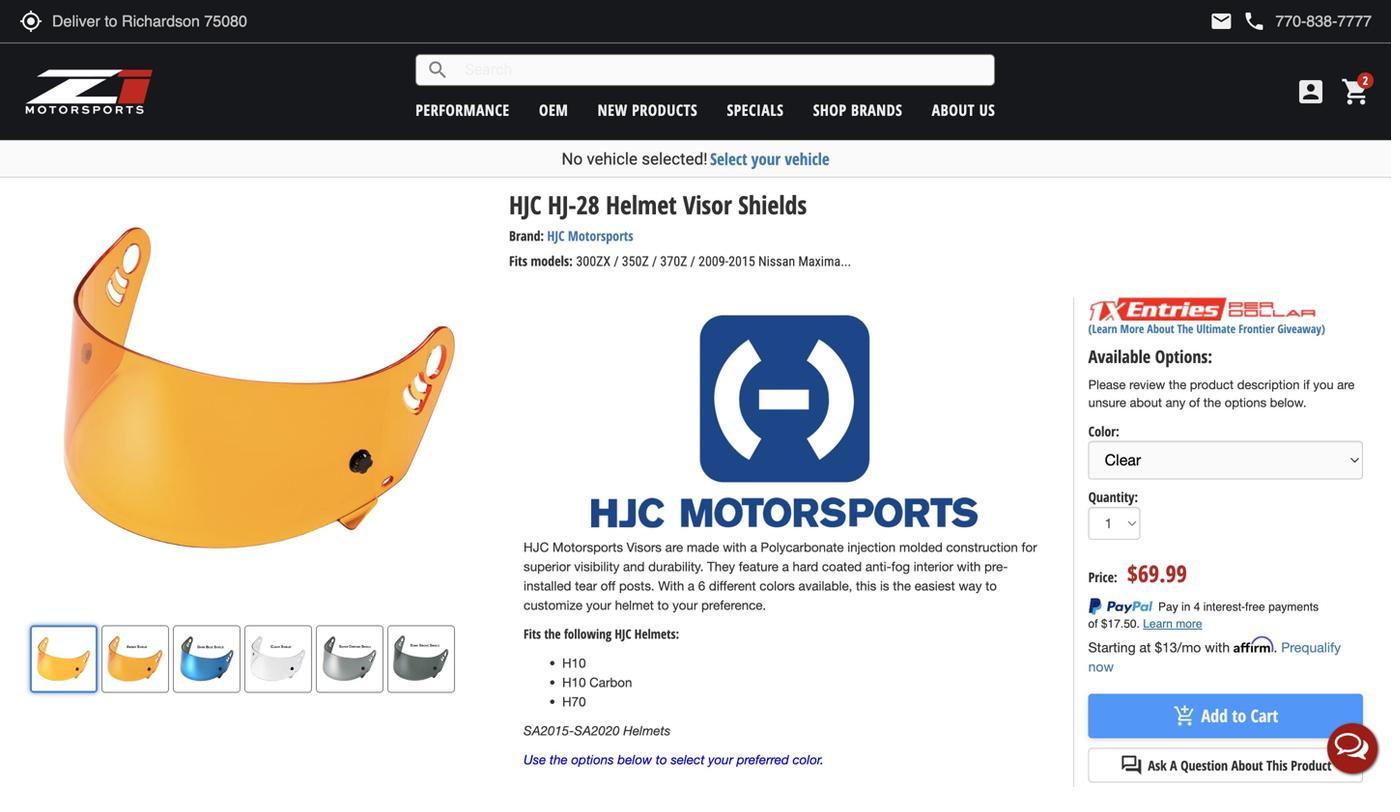 Task type: vqa. For each thing, say whether or not it's contained in the screenshot.
'1263'
no



Task type: describe. For each thing, give the bounding box(es) containing it.
1 vertical spatial a
[[783, 559, 789, 574]]

1 / from the left
[[614, 254, 619, 270]]

they
[[708, 559, 736, 574]]

h10 h10 carbon h70
[[563, 656, 632, 710]]

sa2015-
[[524, 724, 575, 739]]

ask
[[1149, 757, 1167, 775]]

370z
[[661, 254, 688, 270]]

a
[[1171, 757, 1178, 775]]

options:
[[1156, 345, 1213, 369]]

review
[[1130, 378, 1166, 393]]

visibility
[[574, 559, 620, 574]]

more
[[1121, 321, 1145, 337]]

about inside (learn more about the ultimate frontier giveaway) available options: please review the product description if you are unsure about any of the options below.
[[1148, 321, 1175, 337]]

now
[[1089, 659, 1114, 675]]

phone
[[1243, 10, 1266, 33]]

superior
[[524, 559, 571, 574]]

2 vertical spatial a
[[688, 579, 695, 594]]

to down 'with'
[[658, 598, 669, 613]]

use
[[524, 753, 546, 768]]

polycarbonate
[[761, 540, 844, 555]]

helmet
[[615, 598, 654, 613]]

is
[[880, 579, 890, 594]]

following
[[564, 626, 612, 643]]

off
[[601, 579, 616, 594]]

preferred
[[737, 753, 789, 768]]

motorsports inside hjc hj-28 helmet visor shields brand: hjc motorsports fits models: 300zx / 350z / 370z / 2009-2015 nissan maxima...
[[568, 227, 634, 245]]

6
[[699, 579, 706, 594]]

2 / from the left
[[652, 254, 657, 270]]

1 vertical spatial with
[[957, 559, 981, 574]]

color.
[[793, 753, 824, 768]]

tear
[[575, 579, 597, 594]]

shopping_cart
[[1342, 76, 1372, 107]]

350z
[[622, 254, 649, 270]]

performance
[[416, 100, 510, 120]]

about us
[[932, 100, 996, 120]]

new products link
[[598, 100, 698, 120]]

the right use
[[550, 753, 568, 768]]

0 horizontal spatial with
[[723, 540, 747, 555]]

are inside hjc motorsports visors are made with a polycarbonate injection molded construction for superior visibility and durability. they feature a hard coated anti-fog interior with pre- installed tear off posts. with a 6 different colors available, this is the easiest way to customize your helmet to your preference.
[[666, 540, 684, 555]]

price: $69.99
[[1089, 558, 1188, 590]]

2 h10 from the top
[[563, 676, 586, 691]]

any
[[1166, 395, 1186, 410]]

hjc up the brand:
[[509, 187, 542, 222]]

1 horizontal spatial vehicle
[[785, 148, 830, 170]]

shop brands
[[814, 100, 903, 120]]

no
[[562, 149, 583, 169]]

shopping_cart link
[[1337, 76, 1372, 107]]

prequalify now
[[1089, 640, 1342, 675]]

prequalify now link
[[1089, 640, 1342, 675]]

(learn more about the ultimate frontier giveaway) link
[[1089, 321, 1326, 337]]

helmets:
[[635, 626, 680, 643]]

with inside starting at $13 /mo with affirm .
[[1205, 640, 1231, 656]]

$69.99
[[1128, 558, 1188, 590]]

brand:
[[509, 227, 544, 245]]

the inside hjc motorsports visors are made with a polycarbonate injection molded construction for superior visibility and durability. they feature a hard coated anti-fog interior with pre- installed tear off posts. with a 6 different colors available, this is the easiest way to customize your helmet to your preference.
[[893, 579, 912, 594]]

Search search field
[[450, 55, 995, 85]]

visors
[[627, 540, 662, 555]]

question_answer
[[1121, 754, 1144, 777]]

hjc up 'models:'
[[547, 227, 565, 245]]

way
[[959, 579, 982, 594]]

no vehicle selected! select your vehicle
[[562, 148, 830, 170]]

(learn more about the ultimate frontier giveaway) available options: please review the product description if you are unsure about any of the options below.
[[1089, 321, 1355, 410]]

vehicle inside no vehicle selected! select your vehicle
[[587, 149, 638, 169]]

mail link
[[1210, 10, 1234, 33]]

shop brands link
[[814, 100, 903, 120]]

the right of
[[1204, 395, 1222, 410]]

300zx
[[576, 254, 611, 270]]

starting
[[1089, 640, 1136, 656]]

product
[[1292, 757, 1332, 775]]

2009-
[[699, 254, 729, 270]]

helmets
[[624, 724, 671, 739]]

installed
[[524, 579, 572, 594]]

1 vertical spatial fits
[[524, 626, 541, 643]]

visor
[[683, 187, 732, 222]]

product
[[1191, 378, 1234, 393]]

account_box
[[1296, 76, 1327, 107]]

frontier
[[1239, 321, 1275, 337]]

this
[[856, 579, 877, 594]]

oem
[[539, 100, 569, 120]]

hjc motorsports visors are made with a polycarbonate injection molded construction for superior visibility and durability. they feature a hard coated anti-fog interior with pre- installed tear off posts. with a 6 different colors available, this is the easiest way to customize your helmet to your preference.
[[524, 540, 1038, 613]]

to right add
[[1233, 705, 1247, 728]]

customize
[[524, 598, 583, 613]]

preference.
[[702, 598, 767, 613]]

nissan
[[759, 254, 796, 270]]

.
[[1274, 640, 1278, 656]]

selected!
[[642, 149, 708, 169]]

fog
[[892, 559, 910, 574]]

molded
[[900, 540, 943, 555]]

oem link
[[539, 100, 569, 120]]

of
[[1190, 395, 1201, 410]]

products
[[632, 100, 698, 120]]

hjc motorsports link
[[547, 227, 634, 245]]

at
[[1140, 640, 1152, 656]]

fits inside hjc hj-28 helmet visor shields brand: hjc motorsports fits models: 300zx / 350z / 370z / 2009-2015 nissan maxima...
[[509, 252, 528, 270]]

new products
[[598, 100, 698, 120]]

durability.
[[649, 559, 704, 574]]

this
[[1267, 757, 1288, 775]]

options inside (learn more about the ultimate frontier giveaway) available options: please review the product description if you are unsure about any of the options below.
[[1225, 395, 1267, 410]]



Task type: locate. For each thing, give the bounding box(es) containing it.
with right /mo
[[1205, 640, 1231, 656]]

1 horizontal spatial about
[[1148, 321, 1175, 337]]

0 horizontal spatial vehicle
[[587, 149, 638, 169]]

use the options below to select your preferred color.
[[524, 753, 824, 768]]

brands
[[852, 100, 903, 120]]

pre-
[[985, 559, 1009, 574]]

z1 motorsports logo image
[[24, 68, 154, 116]]

options down sa2020
[[572, 753, 614, 768]]

the
[[1169, 378, 1187, 393], [1204, 395, 1222, 410], [893, 579, 912, 594], [544, 626, 561, 643], [550, 753, 568, 768]]

below
[[618, 753, 652, 768]]

description
[[1238, 378, 1300, 393]]

about left the in the top right of the page
[[1148, 321, 1175, 337]]

about left this
[[1232, 757, 1264, 775]]

h70
[[563, 695, 586, 710]]

sa2020
[[574, 724, 620, 739]]

3 / from the left
[[691, 254, 696, 270]]

/
[[614, 254, 619, 270], [652, 254, 657, 270], [691, 254, 696, 270]]

made
[[687, 540, 720, 555]]

2 horizontal spatial about
[[1232, 757, 1264, 775]]

options down description
[[1225, 395, 1267, 410]]

injection
[[848, 540, 896, 555]]

are
[[1338, 378, 1355, 393], [666, 540, 684, 555]]

are up "durability."
[[666, 540, 684, 555]]

available,
[[799, 579, 853, 594]]

select
[[710, 148, 748, 170]]

2 horizontal spatial with
[[1205, 640, 1231, 656]]

are right you
[[1338, 378, 1355, 393]]

0 horizontal spatial are
[[666, 540, 684, 555]]

2 vertical spatial about
[[1232, 757, 1264, 775]]

hjc up superior
[[524, 540, 549, 555]]

with
[[723, 540, 747, 555], [957, 559, 981, 574], [1205, 640, 1231, 656]]

are inside (learn more about the ultimate frontier giveaway) available options: please review the product description if you are unsure about any of the options below.
[[1338, 378, 1355, 393]]

1 horizontal spatial options
[[1225, 395, 1267, 410]]

below.
[[1271, 395, 1307, 410]]

1 vertical spatial about
[[1148, 321, 1175, 337]]

account_box link
[[1291, 76, 1332, 107]]

a left 6
[[688, 579, 695, 594]]

affirm
[[1234, 637, 1274, 654]]

0 vertical spatial with
[[723, 540, 747, 555]]

vehicle down shop
[[785, 148, 830, 170]]

1 h10 from the top
[[563, 656, 586, 671]]

0 horizontal spatial /
[[614, 254, 619, 270]]

fits down the brand:
[[509, 252, 528, 270]]

construction
[[947, 540, 1019, 555]]

the
[[1178, 321, 1194, 337]]

0 horizontal spatial options
[[572, 753, 614, 768]]

1 horizontal spatial /
[[652, 254, 657, 270]]

your
[[752, 148, 781, 170], [586, 598, 612, 613], [673, 598, 698, 613], [709, 753, 734, 768]]

1 horizontal spatial a
[[751, 540, 757, 555]]

specials link
[[727, 100, 784, 120]]

us
[[980, 100, 996, 120]]

specials
[[727, 100, 784, 120]]

select your vehicle link
[[710, 148, 830, 170]]

feature
[[739, 559, 779, 574]]

0 vertical spatial fits
[[509, 252, 528, 270]]

unsure
[[1089, 395, 1127, 410]]

for
[[1022, 540, 1038, 555]]

2 horizontal spatial a
[[783, 559, 789, 574]]

add_shopping_cart
[[1174, 705, 1197, 728]]

hjc
[[509, 187, 542, 222], [547, 227, 565, 245], [524, 540, 549, 555], [615, 626, 632, 643]]

h10 up h70
[[563, 676, 586, 691]]

a left the hard
[[783, 559, 789, 574]]

to down pre- on the bottom right of the page
[[986, 579, 997, 594]]

2015
[[729, 254, 756, 270]]

a
[[751, 540, 757, 555], [783, 559, 789, 574], [688, 579, 695, 594]]

motorsports inside hjc motorsports visors are made with a polycarbonate injection molded construction for superior visibility and durability. they feature a hard coated anti-fog interior with pre- installed tear off posts. with a 6 different colors available, this is the easiest way to customize your helmet to your preference.
[[553, 540, 623, 555]]

with up way
[[957, 559, 981, 574]]

prequalify
[[1282, 640, 1342, 656]]

hj-
[[548, 187, 577, 222]]

vehicle right no in the left of the page
[[587, 149, 638, 169]]

fits down customize
[[524, 626, 541, 643]]

the down customize
[[544, 626, 561, 643]]

interior
[[914, 559, 954, 574]]

ultimate
[[1197, 321, 1236, 337]]

0 horizontal spatial a
[[688, 579, 695, 594]]

/ left 350z
[[614, 254, 619, 270]]

new
[[598, 100, 628, 120]]

0 horizontal spatial about
[[932, 100, 975, 120]]

helmet
[[606, 187, 677, 222]]

0 vertical spatial a
[[751, 540, 757, 555]]

mail
[[1210, 10, 1234, 33]]

with
[[659, 579, 685, 594]]

the up any
[[1169, 378, 1187, 393]]

about
[[1130, 395, 1163, 410]]

starting at $13 /mo with affirm .
[[1089, 637, 1282, 656]]

1 horizontal spatial are
[[1338, 378, 1355, 393]]

to left select
[[656, 753, 668, 768]]

different
[[709, 579, 756, 594]]

(learn
[[1089, 321, 1118, 337]]

about left us
[[932, 100, 975, 120]]

2 vertical spatial with
[[1205, 640, 1231, 656]]

models:
[[531, 252, 573, 270]]

motorsports up 300zx
[[568, 227, 634, 245]]

0 vertical spatial h10
[[563, 656, 586, 671]]

performance link
[[416, 100, 510, 120]]

h10 down following
[[563, 656, 586, 671]]

posts.
[[619, 579, 655, 594]]

shop
[[814, 100, 847, 120]]

/ right 370z
[[691, 254, 696, 270]]

a up 'feature'
[[751, 540, 757, 555]]

anti-
[[866, 559, 892, 574]]

question
[[1181, 757, 1229, 775]]

easiest
[[915, 579, 956, 594]]

1 horizontal spatial with
[[957, 559, 981, 574]]

coated
[[822, 559, 862, 574]]

hjc inside hjc motorsports visors are made with a polycarbonate injection molded construction for superior visibility and durability. they feature a hard coated anti-fog interior with pre- installed tear off posts. with a 6 different colors available, this is the easiest way to customize your helmet to your preference.
[[524, 540, 549, 555]]

with up they
[[723, 540, 747, 555]]

add_shopping_cart add to cart
[[1174, 705, 1279, 728]]

1 vertical spatial h10
[[563, 676, 586, 691]]

giveaway)
[[1278, 321, 1326, 337]]

quantity:
[[1089, 488, 1139, 506]]

please
[[1089, 378, 1126, 393]]

the right 'is'
[[893, 579, 912, 594]]

1 vertical spatial motorsports
[[553, 540, 623, 555]]

motorsports up the visibility
[[553, 540, 623, 555]]

select
[[671, 753, 705, 768]]

1 vertical spatial are
[[666, 540, 684, 555]]

price:
[[1089, 568, 1118, 587]]

0 vertical spatial about
[[932, 100, 975, 120]]

fits the following hjc helmets:
[[524, 626, 680, 643]]

and
[[623, 559, 645, 574]]

about us link
[[932, 100, 996, 120]]

0 vertical spatial options
[[1225, 395, 1267, 410]]

2 horizontal spatial /
[[691, 254, 696, 270]]

0 vertical spatial are
[[1338, 378, 1355, 393]]

my_location
[[19, 10, 43, 33]]

carbon
[[590, 676, 632, 691]]

cart
[[1251, 705, 1279, 728]]

$13
[[1155, 640, 1178, 656]]

hjc down helmet
[[615, 626, 632, 643]]

/ right 350z
[[652, 254, 657, 270]]

28
[[577, 187, 600, 222]]

to
[[986, 579, 997, 594], [658, 598, 669, 613], [1233, 705, 1247, 728], [656, 753, 668, 768]]

about inside question_answer ask a question about this product
[[1232, 757, 1264, 775]]

0 vertical spatial motorsports
[[568, 227, 634, 245]]

1 vertical spatial options
[[572, 753, 614, 768]]

maxima...
[[799, 254, 852, 270]]



